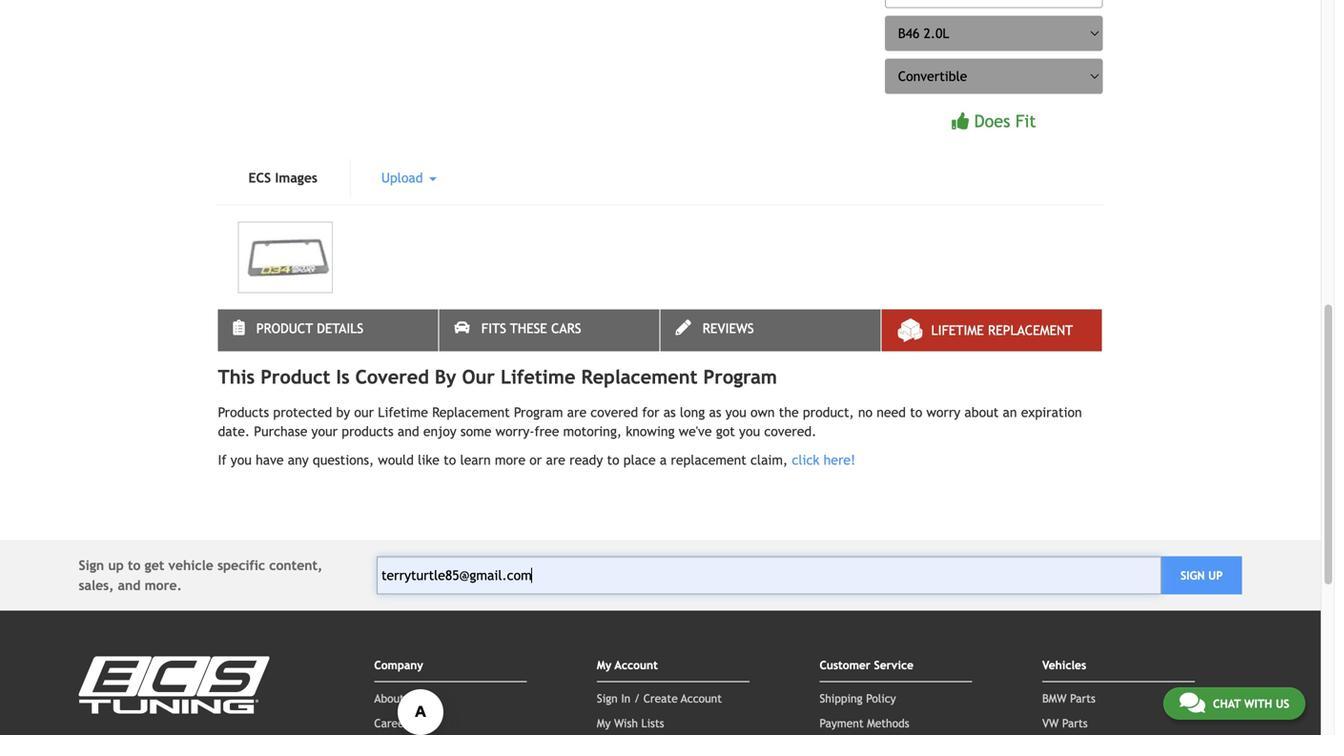 Task type: locate. For each thing, give the bounding box(es) containing it.
product left details
[[256, 321, 313, 336]]

0 vertical spatial lifetime
[[932, 323, 985, 338]]

vw parts
[[1043, 717, 1088, 730]]

0 horizontal spatial and
[[118, 578, 141, 593]]

chat with us
[[1214, 698, 1290, 711]]

parts for vw parts
[[1063, 717, 1088, 730]]

0 horizontal spatial sign
[[79, 558, 104, 573]]

lifetime
[[932, 323, 985, 338], [501, 366, 576, 388], [378, 405, 428, 420]]

chat with us link
[[1164, 688, 1306, 720]]

if
[[218, 453, 227, 468]]

2 my from the top
[[597, 717, 611, 730]]

to inside the sign up to get vehicle specific content, sales, and more.
[[128, 558, 141, 573]]

0 vertical spatial replacement
[[989, 323, 1074, 338]]

to right need
[[911, 405, 923, 420]]

and
[[398, 424, 420, 439], [118, 578, 141, 593]]

get
[[145, 558, 164, 573]]

your
[[312, 424, 338, 439]]

1 horizontal spatial account
[[681, 692, 722, 706]]

lifetime down covered
[[378, 405, 428, 420]]

are up motoring, on the left of page
[[567, 405, 587, 420]]

0 horizontal spatial lifetime
[[378, 405, 428, 420]]

0 horizontal spatial are
[[546, 453, 566, 468]]

sign inside button
[[1181, 569, 1206, 582]]

cars
[[552, 321, 582, 336]]

program
[[704, 366, 778, 388], [514, 405, 563, 420]]

if you have any questions, would like to learn more or are ready to place a replacement claim, click here!
[[218, 453, 856, 468]]

customer
[[820, 659, 871, 672]]

Email email field
[[377, 557, 1162, 595]]

2 vertical spatial replacement
[[432, 405, 510, 420]]

in
[[621, 692, 631, 706]]

1 horizontal spatial program
[[704, 366, 778, 388]]

1 horizontal spatial as
[[709, 405, 722, 420]]

reviews link
[[661, 310, 881, 352]]

program up free
[[514, 405, 563, 420]]

to left get
[[128, 558, 141, 573]]

like
[[418, 453, 440, 468]]

0 vertical spatial my
[[597, 659, 612, 672]]

own
[[751, 405, 775, 420]]

protected
[[273, 405, 332, 420]]

1 horizontal spatial and
[[398, 424, 420, 439]]

purchase
[[254, 424, 308, 439]]

replacement up some
[[432, 405, 510, 420]]

lifetime up worry
[[932, 323, 985, 338]]

enjoy
[[424, 424, 457, 439]]

vehicles
[[1043, 659, 1087, 672]]

products
[[218, 405, 269, 420]]

account up /
[[615, 659, 658, 672]]

account
[[615, 659, 658, 672], [681, 692, 722, 706]]

shipping policy link
[[820, 692, 897, 706]]

parts for bmw parts
[[1071, 692, 1096, 706]]

payment methods link
[[820, 717, 910, 730]]

1 horizontal spatial us
[[1276, 698, 1290, 711]]

learn
[[460, 453, 491, 468]]

lifetime inside lifetime replacement link
[[932, 323, 985, 338]]

1 my from the top
[[597, 659, 612, 672]]

2 vertical spatial you
[[231, 453, 252, 468]]

product up the protected
[[261, 366, 331, 388]]

0 vertical spatial and
[[398, 424, 420, 439]]

does
[[975, 111, 1011, 131]]

my
[[597, 659, 612, 672], [597, 717, 611, 730]]

us right about
[[408, 692, 420, 706]]

parts right bmw
[[1071, 692, 1096, 706]]

careers link
[[374, 717, 413, 730]]

1 vertical spatial lifetime
[[501, 366, 576, 388]]

1 horizontal spatial up
[[1209, 569, 1224, 582]]

1 horizontal spatial lifetime
[[501, 366, 576, 388]]

1 vertical spatial my
[[597, 717, 611, 730]]

1 vertical spatial product
[[261, 366, 331, 388]]

account right create
[[681, 692, 722, 706]]

methods
[[868, 717, 910, 730]]

you right the if
[[231, 453, 252, 468]]

worry-
[[496, 424, 535, 439]]

my left wish
[[597, 717, 611, 730]]

sign
[[79, 558, 104, 573], [1181, 569, 1206, 582], [597, 692, 618, 706]]

you down own
[[740, 424, 761, 439]]

1 horizontal spatial sign
[[597, 692, 618, 706]]

sign up to get vehicle specific content, sales, and more.
[[79, 558, 323, 593]]

0 horizontal spatial up
[[108, 558, 124, 573]]

lifetime down fits these cars link
[[501, 366, 576, 388]]

replacement up for
[[582, 366, 698, 388]]

this
[[218, 366, 255, 388]]

2 horizontal spatial lifetime
[[932, 323, 985, 338]]

program up own
[[704, 366, 778, 388]]

product details link
[[218, 310, 438, 352]]

0 vertical spatial are
[[567, 405, 587, 420]]

my account
[[597, 659, 658, 672]]

0 horizontal spatial us
[[408, 692, 420, 706]]

0 vertical spatial account
[[615, 659, 658, 672]]

up inside the sign up to get vehicle specific content, sales, and more.
[[108, 558, 124, 573]]

0 horizontal spatial replacement
[[432, 405, 510, 420]]

by
[[336, 405, 350, 420]]

up inside button
[[1209, 569, 1224, 582]]

0 vertical spatial parts
[[1071, 692, 1096, 706]]

sign up
[[1181, 569, 1224, 582]]

2 as from the left
[[709, 405, 722, 420]]

1 vertical spatial replacement
[[582, 366, 698, 388]]

replacement up an
[[989, 323, 1074, 338]]

1 vertical spatial program
[[514, 405, 563, 420]]

us right with
[[1276, 698, 1290, 711]]

are
[[567, 405, 587, 420], [546, 453, 566, 468]]

click here! link
[[792, 453, 856, 468]]

no
[[859, 405, 873, 420]]

and up would on the bottom of the page
[[398, 424, 420, 439]]

and right sales,
[[118, 578, 141, 593]]

1 vertical spatial parts
[[1063, 717, 1088, 730]]

here!
[[824, 453, 856, 468]]

ecs images
[[249, 170, 318, 186]]

1 vertical spatial and
[[118, 578, 141, 593]]

0 horizontal spatial as
[[664, 405, 676, 420]]

replacement
[[989, 323, 1074, 338], [582, 366, 698, 388], [432, 405, 510, 420]]

0 vertical spatial program
[[704, 366, 778, 388]]

are inside products protected by our lifetime replacement program are covered for as long as you own the product, no need to worry about an expiration date. purchase your products and enjoy some worry-free motoring, knowing we've got you covered.
[[567, 405, 587, 420]]

and inside the sign up to get vehicle specific content, sales, and more.
[[118, 578, 141, 593]]

these
[[510, 321, 548, 336]]

2 vertical spatial lifetime
[[378, 405, 428, 420]]

are right the or
[[546, 453, 566, 468]]

2 horizontal spatial replacement
[[989, 323, 1074, 338]]

up for sign up
[[1209, 569, 1224, 582]]

upload
[[382, 170, 427, 186]]

sign inside the sign up to get vehicle specific content, sales, and more.
[[79, 558, 104, 573]]

us
[[408, 692, 420, 706], [1276, 698, 1290, 711]]

date.
[[218, 424, 250, 439]]

content,
[[269, 558, 323, 573]]

details
[[317, 321, 364, 336]]

my up my wish lists link
[[597, 659, 612, 672]]

as right for
[[664, 405, 676, 420]]

any
[[288, 453, 309, 468]]

0 horizontal spatial program
[[514, 405, 563, 420]]

my for my account
[[597, 659, 612, 672]]

2 horizontal spatial sign
[[1181, 569, 1206, 582]]

1 horizontal spatial are
[[567, 405, 587, 420]]

to right like
[[444, 453, 456, 468]]

fit
[[1016, 111, 1037, 131]]

es#4020124 - 034-a03-0000 - 034 motorsport license plate frame  - fear no more, drive with ease and confidence with the 034motorsport license plate frame! - 034motorsport - audi bmw volkswagen mercedes benz mini porsche image
[[238, 222, 333, 293]]

my for my wish lists
[[597, 717, 611, 730]]

sign for sign up to get vehicle specific content, sales, and more.
[[79, 558, 104, 573]]

specific
[[218, 558, 265, 573]]

motoring,
[[564, 424, 622, 439]]

bmw
[[1043, 692, 1067, 706]]

parts right vw
[[1063, 717, 1088, 730]]

parts
[[1071, 692, 1096, 706], [1063, 717, 1088, 730]]

as up got
[[709, 405, 722, 420]]

you up got
[[726, 405, 747, 420]]



Task type: describe. For each thing, give the bounding box(es) containing it.
customer service
[[820, 659, 914, 672]]

upload button
[[351, 159, 467, 197]]

we've
[[679, 424, 712, 439]]

images
[[275, 170, 318, 186]]

some
[[461, 424, 492, 439]]

this product is covered by our lifetime replacement program
[[218, 366, 778, 388]]

payment methods
[[820, 717, 910, 730]]

to inside products protected by our lifetime replacement program are covered for as long as you own the product, no need to worry about an expiration date. purchase your products and enjoy some worry-free motoring, knowing we've got you covered.
[[911, 405, 923, 420]]

us inside chat with us link
[[1276, 698, 1290, 711]]

about
[[374, 692, 405, 706]]

or
[[530, 453, 542, 468]]

sign in / create account link
[[597, 692, 722, 706]]

sign in / create account
[[597, 692, 722, 706]]

claim,
[[751, 453, 788, 468]]

products protected by our lifetime replacement program are covered for as long as you own the product, no need to worry about an expiration date. purchase your products and enjoy some worry-free motoring, knowing we've got you covered.
[[218, 405, 1083, 439]]

fits these cars link
[[439, 310, 660, 352]]

lists
[[642, 717, 665, 730]]

questions,
[[313, 453, 374, 468]]

thumbs up image
[[952, 113, 970, 130]]

shipping policy
[[820, 692, 897, 706]]

a
[[660, 453, 667, 468]]

covered.
[[765, 424, 817, 439]]

our
[[462, 366, 495, 388]]

have
[[256, 453, 284, 468]]

sales,
[[79, 578, 114, 593]]

0 vertical spatial you
[[726, 405, 747, 420]]

ecs
[[249, 170, 271, 186]]

service
[[875, 659, 914, 672]]

1 horizontal spatial replacement
[[582, 366, 698, 388]]

reviews
[[703, 321, 754, 336]]

covered
[[591, 405, 638, 420]]

got
[[716, 424, 736, 439]]

vw
[[1043, 717, 1059, 730]]

click
[[792, 453, 820, 468]]

bmw parts link
[[1043, 692, 1096, 706]]

policy
[[867, 692, 897, 706]]

an
[[1003, 405, 1018, 420]]

my wish lists link
[[597, 717, 665, 730]]

program inside products protected by our lifetime replacement program are covered for as long as you own the product, no need to worry about an expiration date. purchase your products and enjoy some worry-free motoring, knowing we've got you covered.
[[514, 405, 563, 420]]

for
[[643, 405, 660, 420]]

sign for sign up
[[1181, 569, 1206, 582]]

product,
[[803, 405, 855, 420]]

create
[[644, 692, 678, 706]]

need
[[877, 405, 906, 420]]

replacement
[[671, 453, 747, 468]]

sign for sign in / create account
[[597, 692, 618, 706]]

/
[[634, 692, 640, 706]]

product details
[[256, 321, 364, 336]]

comments image
[[1180, 692, 1206, 715]]

and inside products protected by our lifetime replacement program are covered for as long as you own the product, no need to worry about an expiration date. purchase your products and enjoy some worry-free motoring, knowing we've got you covered.
[[398, 424, 420, 439]]

would
[[378, 453, 414, 468]]

about us link
[[374, 692, 420, 706]]

expiration
[[1022, 405, 1083, 420]]

is
[[336, 366, 350, 388]]

1 vertical spatial are
[[546, 453, 566, 468]]

company
[[374, 659, 423, 672]]

free
[[535, 424, 559, 439]]

ready
[[570, 453, 603, 468]]

does fit
[[975, 111, 1037, 131]]

up for sign up to get vehicle specific content, sales, and more.
[[108, 558, 124, 573]]

lifetime replacement link
[[882, 310, 1103, 352]]

fits these cars
[[482, 321, 582, 336]]

my wish lists
[[597, 717, 665, 730]]

covered
[[356, 366, 429, 388]]

1 vertical spatial you
[[740, 424, 761, 439]]

long
[[680, 405, 705, 420]]

to left place
[[607, 453, 620, 468]]

0 horizontal spatial account
[[615, 659, 658, 672]]

about us
[[374, 692, 420, 706]]

ecs tuning image
[[79, 657, 270, 714]]

lifetime replacement
[[932, 323, 1074, 338]]

knowing
[[626, 424, 675, 439]]

with
[[1245, 698, 1273, 711]]

replacement inside products protected by our lifetime replacement program are covered for as long as you own the product, no need to worry about an expiration date. purchase your products and enjoy some worry-free motoring, knowing we've got you covered.
[[432, 405, 510, 420]]

the
[[779, 405, 799, 420]]

fits
[[482, 321, 507, 336]]

lifetime inside products protected by our lifetime replacement program are covered for as long as you own the product, no need to worry about an expiration date. purchase your products and enjoy some worry-free motoring, knowing we've got you covered.
[[378, 405, 428, 420]]

shipping
[[820, 692, 863, 706]]

ecs images link
[[218, 159, 348, 197]]

0 vertical spatial product
[[256, 321, 313, 336]]

careers
[[374, 717, 413, 730]]

payment
[[820, 717, 864, 730]]

1 vertical spatial account
[[681, 692, 722, 706]]

our
[[354, 405, 374, 420]]

more.
[[145, 578, 182, 593]]

by
[[435, 366, 457, 388]]

chat
[[1214, 698, 1242, 711]]

1 as from the left
[[664, 405, 676, 420]]

sign up button
[[1162, 557, 1243, 595]]

more
[[495, 453, 526, 468]]

products
[[342, 424, 394, 439]]



Task type: vqa. For each thing, say whether or not it's contained in the screenshot.


